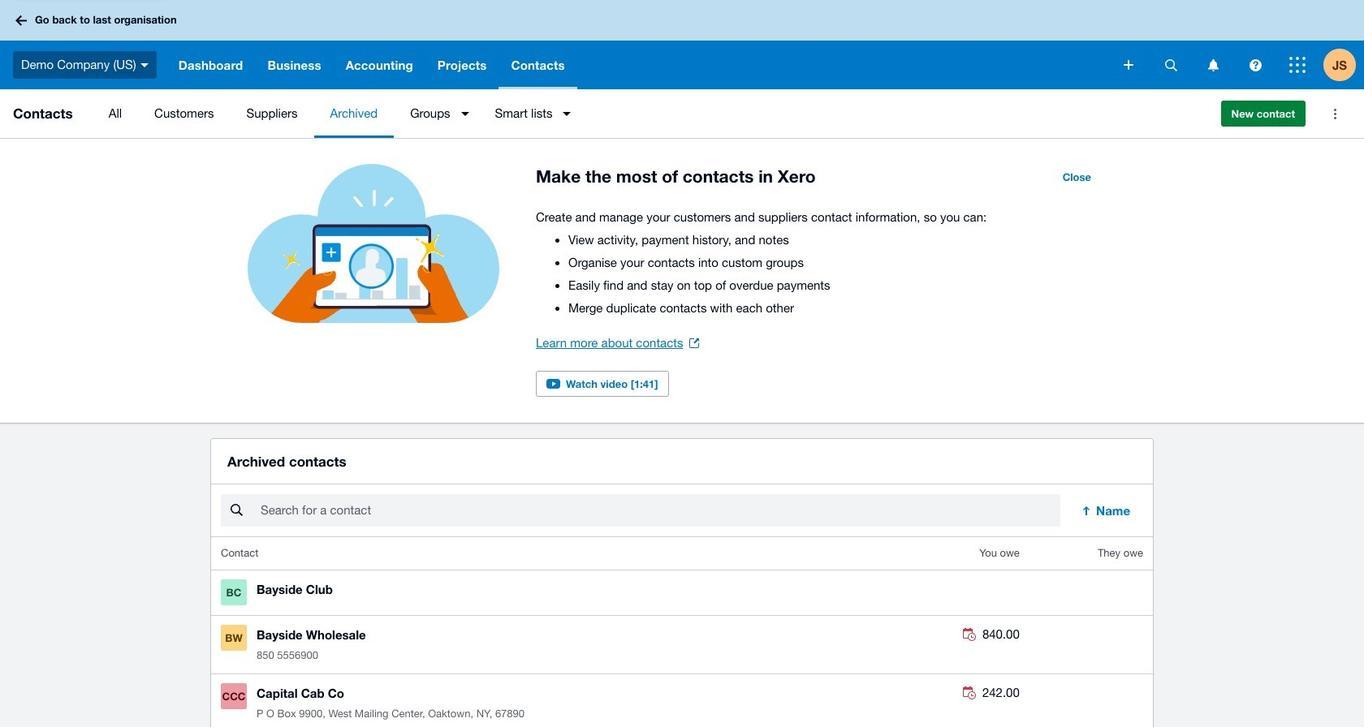Task type: locate. For each thing, give the bounding box(es) containing it.
banner
[[0, 0, 1364, 89]]

svg image
[[1289, 57, 1306, 73]]

menu
[[92, 89, 1208, 138]]

actions menu image
[[1319, 97, 1351, 130]]

svg image
[[15, 15, 27, 26], [1165, 59, 1177, 71], [1208, 59, 1218, 71], [1249, 59, 1261, 71], [1124, 60, 1133, 70], [140, 63, 148, 67]]



Task type: describe. For each thing, give the bounding box(es) containing it.
Search for a contact field
[[259, 495, 1060, 526]]

contact list table element
[[211, 538, 1153, 728]]



Task type: vqa. For each thing, say whether or not it's contained in the screenshot.
the Search for a contact Field
yes



